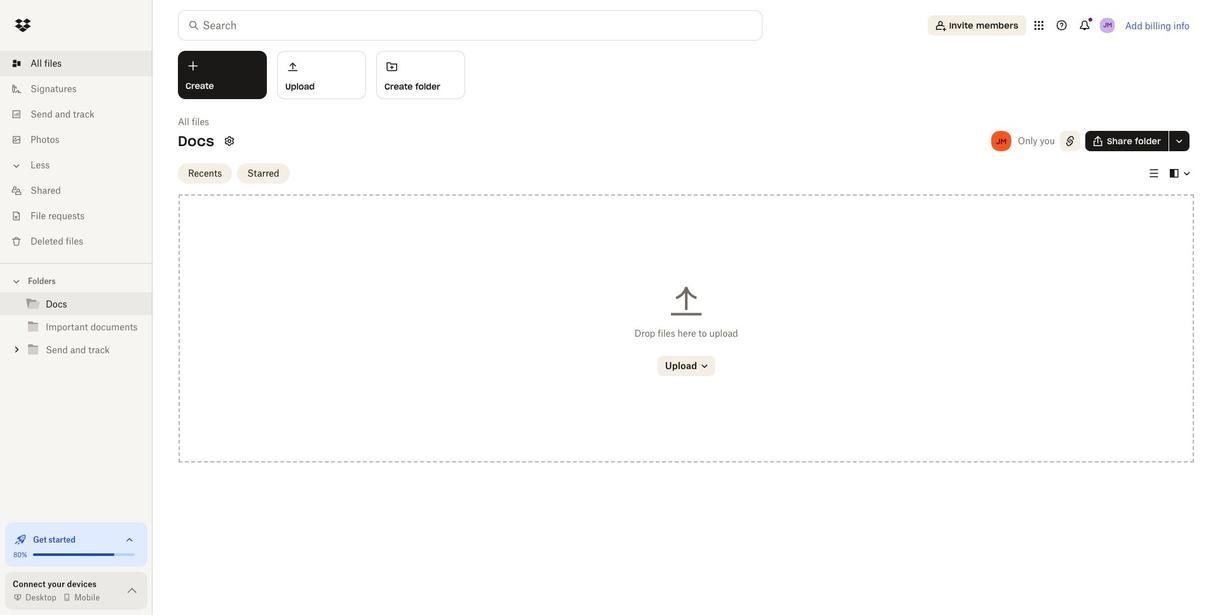 Task type: describe. For each thing, give the bounding box(es) containing it.
dropbox image
[[10, 13, 36, 38]]

folder settings image
[[222, 134, 237, 149]]



Task type: locate. For each thing, give the bounding box(es) containing it.
Search in folder "Dropbox" text field
[[203, 18, 736, 33]]

getting started progress progress bar
[[33, 554, 114, 556]]

group
[[0, 291, 153, 371]]

list item
[[0, 51, 153, 76]]

list
[[0, 43, 153, 263]]

less image
[[10, 160, 23, 172]]



Task type: vqa. For each thing, say whether or not it's contained in the screenshot.
Team member folder, Ruby Anderson row
no



